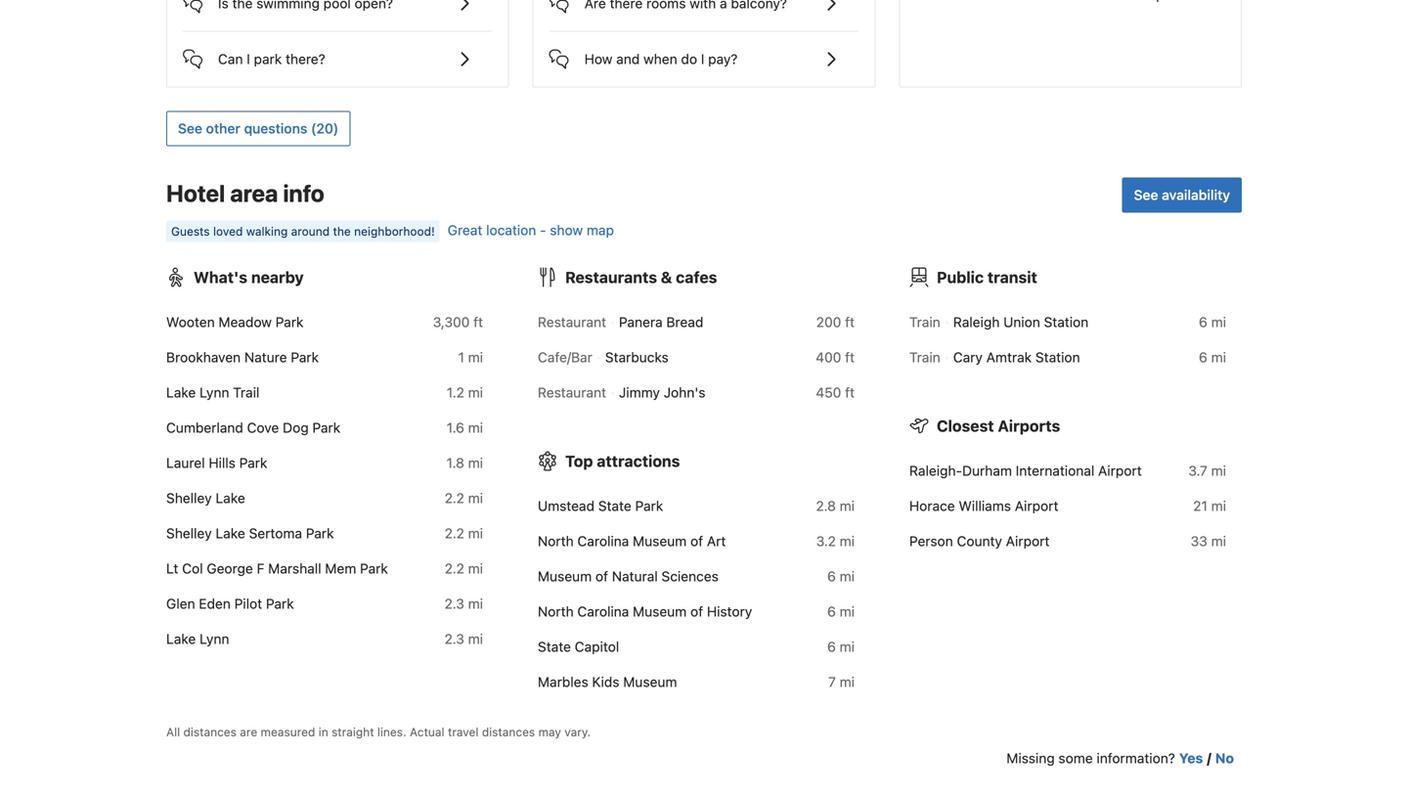 Task type: vqa. For each thing, say whether or not it's contained in the screenshot.


Task type: locate. For each thing, give the bounding box(es) containing it.
mi for museum of natural sciences
[[840, 568, 855, 585]]

1 vertical spatial 2.2 mi
[[445, 525, 483, 542]]

0 horizontal spatial i
[[247, 51, 250, 67]]

shelley lake sertoma park
[[166, 525, 334, 542]]

1 vertical spatial carolina
[[577, 604, 629, 620]]

1 vertical spatial 2.2
[[445, 525, 464, 542]]

yes
[[1179, 750, 1203, 766]]

county
[[957, 533, 1002, 549]]

of
[[691, 533, 703, 549], [596, 568, 608, 585], [691, 604, 703, 620]]

carolina up capitol
[[577, 604, 629, 620]]

2.8
[[816, 498, 836, 514]]

station right union
[[1044, 314, 1089, 330]]

2 carolina from the top
[[577, 604, 629, 620]]

ft right 450
[[845, 385, 855, 401]]

museum for north carolina museum of art
[[633, 533, 687, 549]]

1.2
[[447, 385, 464, 401]]

john's
[[664, 385, 706, 401]]

1 vertical spatial state
[[538, 639, 571, 655]]

see left other
[[178, 121, 202, 137]]

mi for horace williams airport
[[1211, 498, 1226, 514]]

lt col george f marshall mem park
[[166, 561, 388, 577]]

0 vertical spatial north
[[538, 533, 574, 549]]

0 vertical spatial of
[[691, 533, 703, 549]]

shelley up col
[[166, 525, 212, 542]]

21 mi
[[1193, 498, 1226, 514]]

2.3
[[445, 596, 464, 612], [445, 631, 464, 647]]

1 vertical spatial see
[[1134, 187, 1159, 203]]

museum right kids
[[623, 674, 677, 690]]

natural
[[612, 568, 658, 585]]

museum for marbles kids museum
[[623, 674, 677, 690]]

mi for lake lynn trail
[[468, 385, 483, 401]]

public
[[937, 268, 984, 287]]

north for north carolina museum of history
[[538, 604, 574, 620]]

north
[[538, 533, 574, 549], [538, 604, 574, 620]]

top
[[565, 452, 593, 471]]

21
[[1193, 498, 1208, 514]]

2 vertical spatial 2.2 mi
[[445, 561, 483, 577]]

of for north carolina museum of art
[[691, 533, 703, 549]]

see availability
[[1134, 187, 1230, 203]]

shelley down laurel
[[166, 490, 212, 506]]

see for see availability
[[1134, 187, 1159, 203]]

mi for raleigh-durham international airport
[[1211, 463, 1226, 479]]

&
[[661, 268, 672, 287]]

1 vertical spatial train
[[910, 349, 941, 366]]

2 shelley from the top
[[166, 525, 212, 542]]

vary.
[[565, 725, 591, 739]]

2 train from the top
[[910, 349, 941, 366]]

of for north carolina museum of history
[[691, 604, 703, 620]]

distances
[[183, 725, 237, 739], [482, 725, 535, 739]]

ft right "3,300" at the top
[[473, 314, 483, 330]]

restaurant for jimmy john's
[[538, 385, 606, 401]]

2.2 mi
[[445, 490, 483, 506], [445, 525, 483, 542], [445, 561, 483, 577]]

carolina for north carolina museum of history
[[577, 604, 629, 620]]

cary
[[953, 349, 983, 366]]

some
[[1059, 750, 1093, 766]]

ft right 200
[[845, 314, 855, 330]]

2 vertical spatial 2.2
[[445, 561, 464, 577]]

measured
[[261, 725, 315, 739]]

distances right the "all"
[[183, 725, 237, 739]]

state up "north carolina museum of art"
[[598, 498, 632, 514]]

1 vertical spatial 2.3 mi
[[445, 631, 483, 647]]

questions
[[244, 121, 307, 137]]

1 horizontal spatial distances
[[482, 725, 535, 739]]

see for see other questions (20)
[[178, 121, 202, 137]]

park up "north carolina museum of art"
[[635, 498, 663, 514]]

2 2.2 from the top
[[445, 525, 464, 542]]

park right hills
[[239, 455, 267, 471]]

amtrak
[[987, 349, 1032, 366]]

1 2.2 mi from the top
[[445, 490, 483, 506]]

1 carolina from the top
[[577, 533, 629, 549]]

international
[[1016, 463, 1095, 479]]

mi for north carolina museum of art
[[840, 533, 855, 549]]

0 vertical spatial lynn
[[200, 385, 229, 401]]

how
[[585, 51, 613, 67]]

restaurant for panera bread
[[538, 314, 606, 330]]

state capitol
[[538, 639, 619, 655]]

of left natural
[[596, 568, 608, 585]]

cove
[[247, 420, 279, 436]]

george
[[207, 561, 253, 577]]

3.2 mi
[[816, 533, 855, 549]]

2 i from the left
[[701, 51, 705, 67]]

1 shelley from the top
[[166, 490, 212, 506]]

0 vertical spatial 2.3 mi
[[445, 596, 483, 612]]

1 vertical spatial lynn
[[200, 631, 229, 647]]

mi for shelley lake
[[468, 490, 483, 506]]

great location - show map
[[448, 222, 614, 238]]

mi
[[1211, 314, 1226, 330], [468, 349, 483, 366], [1211, 349, 1226, 366], [468, 385, 483, 401], [468, 420, 483, 436], [468, 455, 483, 471], [1211, 463, 1226, 479], [468, 490, 483, 506], [840, 498, 855, 514], [1211, 498, 1226, 514], [468, 525, 483, 542], [840, 533, 855, 549], [1211, 533, 1226, 549], [468, 561, 483, 577], [840, 568, 855, 585], [468, 596, 483, 612], [840, 604, 855, 620], [468, 631, 483, 647], [840, 639, 855, 655], [840, 674, 855, 690]]

map
[[587, 222, 614, 238]]

airport down raleigh-durham international airport
[[1015, 498, 1059, 514]]

1 restaurant from the top
[[538, 314, 606, 330]]

mi for umstead state park
[[840, 498, 855, 514]]

wooten
[[166, 314, 215, 330]]

ft for 450 ft
[[845, 385, 855, 401]]

1.8
[[446, 455, 464, 471]]

1 lynn from the top
[[200, 385, 229, 401]]

location
[[486, 222, 536, 238]]

eden
[[199, 596, 231, 612]]

0 horizontal spatial distances
[[183, 725, 237, 739]]

carolina
[[577, 533, 629, 549], [577, 604, 629, 620]]

distances left may
[[482, 725, 535, 739]]

airport for person county airport
[[1006, 533, 1050, 549]]

train for raleigh union station
[[910, 314, 941, 330]]

2.3 for glen eden pilot park
[[445, 596, 464, 612]]

400
[[816, 349, 841, 366]]

2 lynn from the top
[[200, 631, 229, 647]]

0 vertical spatial carolina
[[577, 533, 629, 549]]

hotel area info
[[166, 180, 324, 207]]

restaurant down "cafe/bar"
[[538, 385, 606, 401]]

1 vertical spatial station
[[1036, 349, 1080, 366]]

/
[[1207, 750, 1212, 766]]

2.3 for lake lynn
[[445, 631, 464, 647]]

2 north from the top
[[538, 604, 574, 620]]

airport for horace williams airport
[[1015, 498, 1059, 514]]

1 2.3 from the top
[[445, 596, 464, 612]]

1.6
[[447, 420, 464, 436]]

sertoma
[[249, 525, 302, 542]]

see left availability
[[1134, 187, 1159, 203]]

restaurants
[[565, 268, 657, 287]]

state up marbles
[[538, 639, 571, 655]]

park
[[254, 51, 282, 67]]

(20)
[[311, 121, 339, 137]]

2.3 mi for lake lynn
[[445, 631, 483, 647]]

mi for north carolina museum of history
[[840, 604, 855, 620]]

lynn down eden at the bottom
[[200, 631, 229, 647]]

restaurants & cafes
[[565, 268, 717, 287]]

0 vertical spatial train
[[910, 314, 941, 330]]

union
[[1004, 314, 1040, 330]]

2.2 mi for park
[[445, 525, 483, 542]]

airport
[[1098, 463, 1142, 479], [1015, 498, 1059, 514], [1006, 533, 1050, 549]]

jimmy john's
[[619, 385, 706, 401]]

dog
[[283, 420, 309, 436]]

airport right international
[[1098, 463, 1142, 479]]

of left history
[[691, 604, 703, 620]]

museum left natural
[[538, 568, 592, 585]]

north up "state capitol"
[[538, 604, 574, 620]]

0 vertical spatial restaurant
[[538, 314, 606, 330]]

show
[[550, 222, 583, 238]]

train left cary
[[910, 349, 941, 366]]

1
[[458, 349, 464, 366]]

1 2.3 mi from the top
[[445, 596, 483, 612]]

1 horizontal spatial i
[[701, 51, 705, 67]]

no
[[1216, 750, 1234, 766]]

2 2.2 mi from the top
[[445, 525, 483, 542]]

0 vertical spatial see
[[178, 121, 202, 137]]

33 mi
[[1191, 533, 1226, 549]]

can
[[218, 51, 243, 67]]

train left raleigh
[[910, 314, 941, 330]]

i right can
[[247, 51, 250, 67]]

0 vertical spatial 2.2 mi
[[445, 490, 483, 506]]

3 2.2 mi from the top
[[445, 561, 483, 577]]

1 horizontal spatial see
[[1134, 187, 1159, 203]]

2 restaurant from the top
[[538, 385, 606, 401]]

marbles
[[538, 674, 588, 690]]

mem
[[325, 561, 356, 577]]

ft for 400 ft
[[845, 349, 855, 366]]

0 vertical spatial shelley
[[166, 490, 212, 506]]

park up the nature
[[276, 314, 304, 330]]

3.7
[[1189, 463, 1208, 479]]

north for north carolina museum of art
[[538, 533, 574, 549]]

0 vertical spatial 2.3
[[445, 596, 464, 612]]

33
[[1191, 533, 1208, 549]]

1 vertical spatial 2.3
[[445, 631, 464, 647]]

6 for museum of natural sciences
[[827, 568, 836, 585]]

north down umstead
[[538, 533, 574, 549]]

2 2.3 from the top
[[445, 631, 464, 647]]

train
[[910, 314, 941, 330], [910, 349, 941, 366]]

restaurant up "cafe/bar"
[[538, 314, 606, 330]]

200 ft
[[816, 314, 855, 330]]

1 vertical spatial airport
[[1015, 498, 1059, 514]]

1 horizontal spatial state
[[598, 498, 632, 514]]

i right do
[[701, 51, 705, 67]]

closest
[[937, 417, 994, 435]]

2 vertical spatial of
[[691, 604, 703, 620]]

200
[[816, 314, 841, 330]]

airport right county
[[1006, 533, 1050, 549]]

0 vertical spatial 2.2
[[445, 490, 464, 506]]

museum
[[633, 533, 687, 549], [538, 568, 592, 585], [633, 604, 687, 620], [623, 674, 677, 690]]

2 vertical spatial airport
[[1006, 533, 1050, 549]]

3 2.2 from the top
[[445, 561, 464, 577]]

museum up natural
[[633, 533, 687, 549]]

lynn left trail at left
[[200, 385, 229, 401]]

station right amtrak
[[1036, 349, 1080, 366]]

1 i from the left
[[247, 51, 250, 67]]

mi for shelley lake sertoma park
[[468, 525, 483, 542]]

1 vertical spatial north
[[538, 604, 574, 620]]

museum down natural
[[633, 604, 687, 620]]

0 vertical spatial station
[[1044, 314, 1089, 330]]

ft right 400
[[845, 349, 855, 366]]

carolina down umstead state park
[[577, 533, 629, 549]]

1 north from the top
[[538, 533, 574, 549]]

laurel
[[166, 455, 205, 471]]

3.2
[[816, 533, 836, 549]]

of left art
[[691, 533, 703, 549]]

can i park there? button
[[183, 32, 493, 71]]

2 2.3 mi from the top
[[445, 631, 483, 647]]

cary amtrak station
[[953, 349, 1080, 366]]

1 train from the top
[[910, 314, 941, 330]]

6
[[1199, 314, 1208, 330], [1199, 349, 1208, 366], [827, 568, 836, 585], [827, 604, 836, 620], [827, 639, 836, 655]]

loved
[[213, 225, 243, 238]]

1 vertical spatial shelley
[[166, 525, 212, 542]]

1 vertical spatial restaurant
[[538, 385, 606, 401]]

williams
[[959, 498, 1011, 514]]

0 horizontal spatial see
[[178, 121, 202, 137]]

horace
[[910, 498, 955, 514]]



Task type: describe. For each thing, give the bounding box(es) containing it.
3,300
[[433, 314, 470, 330]]

when
[[644, 51, 677, 67]]

col
[[182, 561, 203, 577]]

lynn for lake lynn
[[200, 631, 229, 647]]

raleigh-durham international airport
[[910, 463, 1142, 479]]

2.2 mi for f
[[445, 561, 483, 577]]

travel
[[448, 725, 479, 739]]

park up mem
[[306, 525, 334, 542]]

6 for state capitol
[[827, 639, 836, 655]]

ft for 3,300 ft
[[473, 314, 483, 330]]

shelley for shelley lake sertoma park
[[166, 525, 212, 542]]

2.3 mi for glen eden pilot park
[[445, 596, 483, 612]]

2.2 for f
[[445, 561, 464, 577]]

cafe/bar
[[538, 349, 592, 366]]

mi for cumberland cove dog park
[[468, 420, 483, 436]]

umstead
[[538, 498, 595, 514]]

station for cary amtrak station
[[1036, 349, 1080, 366]]

mi for laurel hills park
[[468, 455, 483, 471]]

other
[[206, 121, 240, 137]]

there?
[[286, 51, 325, 67]]

station for raleigh union station
[[1044, 314, 1089, 330]]

park right mem
[[360, 561, 388, 577]]

0 horizontal spatial state
[[538, 639, 571, 655]]

6 mi for state capitol
[[827, 639, 855, 655]]

information?
[[1097, 750, 1175, 766]]

and
[[616, 51, 640, 67]]

all distances are measured in straight lines. actual travel distances may vary.
[[166, 725, 591, 739]]

all
[[166, 725, 180, 739]]

train for cary amtrak station
[[910, 349, 941, 366]]

missing
[[1007, 750, 1055, 766]]

jimmy
[[619, 385, 660, 401]]

attractions
[[597, 452, 680, 471]]

450
[[816, 385, 841, 401]]

raleigh
[[953, 314, 1000, 330]]

missing some information? yes / no
[[1007, 750, 1234, 766]]

brookhaven nature park
[[166, 349, 319, 366]]

mi for state capitol
[[840, 639, 855, 655]]

guests loved walking around the neighborhood!
[[171, 225, 435, 238]]

cafes
[[676, 268, 717, 287]]

person
[[910, 533, 953, 549]]

mi for lake lynn
[[468, 631, 483, 647]]

see other questions (20)
[[178, 121, 339, 137]]

1 mi
[[458, 349, 483, 366]]

history
[[707, 604, 752, 620]]

2.2 for park
[[445, 525, 464, 542]]

wooten meadow park
[[166, 314, 304, 330]]

guests
[[171, 225, 210, 238]]

straight
[[332, 725, 374, 739]]

pay?
[[708, 51, 738, 67]]

shelley lake
[[166, 490, 245, 506]]

lake up george
[[216, 525, 245, 542]]

horace williams airport
[[910, 498, 1059, 514]]

3.7 mi
[[1189, 463, 1226, 479]]

park right dog
[[312, 420, 340, 436]]

mi for person county airport
[[1211, 533, 1226, 549]]

shelley for shelley lake
[[166, 490, 212, 506]]

park right the nature
[[291, 349, 319, 366]]

lake down glen
[[166, 631, 196, 647]]

1.8 mi
[[446, 455, 483, 471]]

2.8 mi
[[816, 498, 855, 514]]

mi for glen eden pilot park
[[468, 596, 483, 612]]

6 mi for north carolina museum of history
[[827, 604, 855, 620]]

mi for brookhaven nature park
[[468, 349, 483, 366]]

airports
[[998, 417, 1060, 435]]

2 distances from the left
[[482, 725, 535, 739]]

1 vertical spatial of
[[596, 568, 608, 585]]

1 distances from the left
[[183, 725, 237, 739]]

durham
[[962, 463, 1012, 479]]

lake down "brookhaven" on the top of the page
[[166, 385, 196, 401]]

lynn for lake lynn trail
[[200, 385, 229, 401]]

i inside 'can i park there?' button
[[247, 51, 250, 67]]

marshall
[[268, 561, 321, 577]]

art
[[707, 533, 726, 549]]

north carolina museum of art
[[538, 533, 726, 549]]

400 ft
[[816, 349, 855, 366]]

cumberland cove dog park
[[166, 420, 340, 436]]

lt
[[166, 561, 178, 577]]

i inside the how and when do i pay? button
[[701, 51, 705, 67]]

laurel hills park
[[166, 455, 267, 471]]

sciences
[[662, 568, 719, 585]]

ft for 200 ft
[[845, 314, 855, 330]]

hotel
[[166, 180, 225, 207]]

7
[[828, 674, 836, 690]]

museum of natural sciences
[[538, 568, 719, 585]]

capitol
[[575, 639, 619, 655]]

lake lynn
[[166, 631, 229, 647]]

6 for north carolina museum of history
[[827, 604, 836, 620]]

1.2 mi
[[447, 385, 483, 401]]

info
[[283, 180, 324, 207]]

mi for lt col george f marshall mem park
[[468, 561, 483, 577]]

hills
[[209, 455, 236, 471]]

marbles kids museum
[[538, 674, 677, 690]]

umstead state park
[[538, 498, 663, 514]]

park right 'pilot'
[[266, 596, 294, 612]]

museum for north carolina museum of history
[[633, 604, 687, 620]]

brookhaven
[[166, 349, 241, 366]]

in
[[319, 725, 328, 739]]

glen eden pilot park
[[166, 596, 294, 612]]

1 2.2 from the top
[[445, 490, 464, 506]]

what's
[[194, 268, 247, 287]]

are
[[240, 725, 257, 739]]

yes button
[[1179, 749, 1203, 768]]

mi for marbles kids museum
[[840, 674, 855, 690]]

top attractions
[[565, 452, 680, 471]]

0 vertical spatial state
[[598, 498, 632, 514]]

carolina for north carolina museum of art
[[577, 533, 629, 549]]

6 mi for museum of natural sciences
[[827, 568, 855, 585]]

actual
[[410, 725, 445, 739]]

great location - show map link
[[448, 222, 614, 238]]

glen
[[166, 596, 195, 612]]

nearby
[[251, 268, 304, 287]]

starbucks
[[605, 349, 669, 366]]

may
[[538, 725, 561, 739]]

0 vertical spatial airport
[[1098, 463, 1142, 479]]

pilot
[[234, 596, 262, 612]]

lake lynn trail
[[166, 385, 260, 401]]

f
[[257, 561, 265, 577]]

lake down hills
[[216, 490, 245, 506]]



